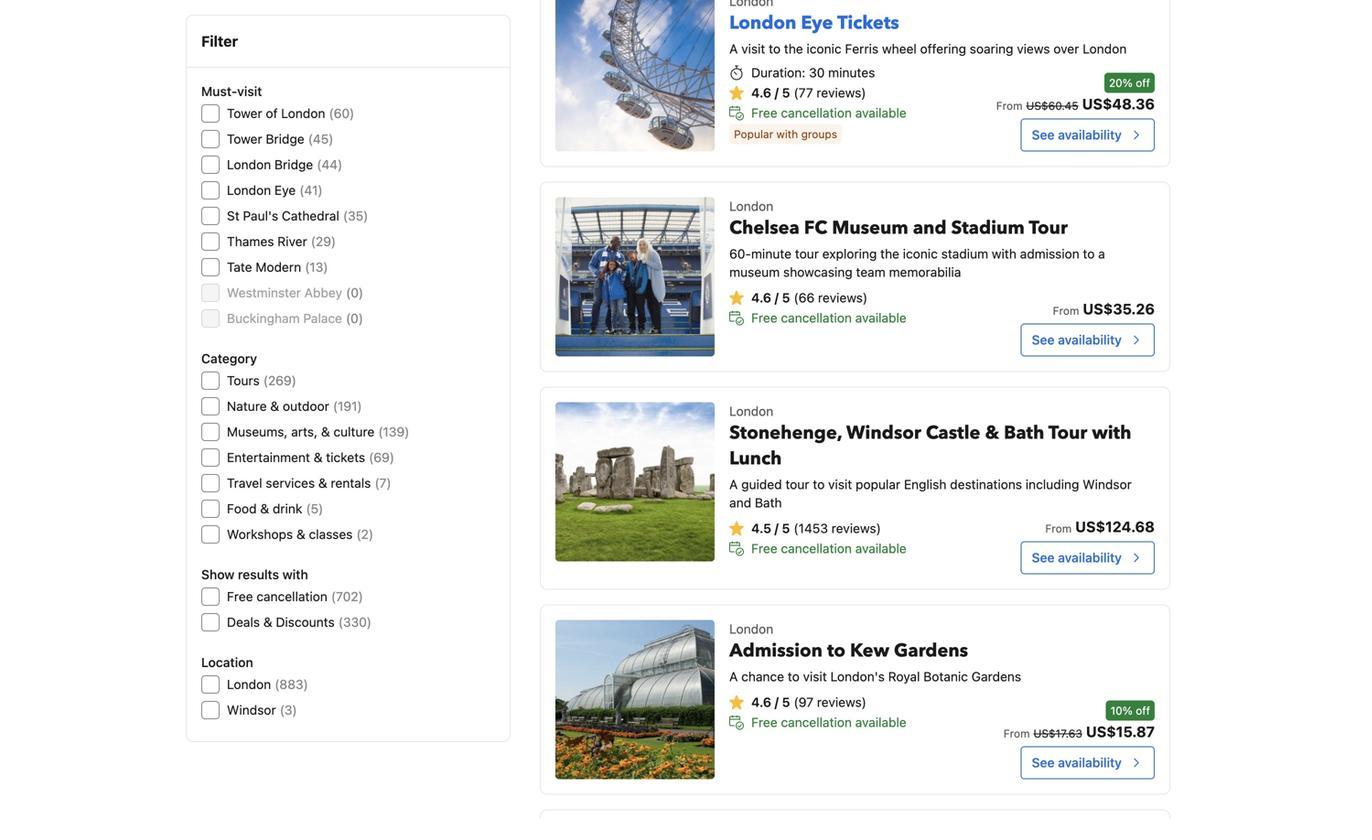Task type: locate. For each thing, give the bounding box(es) containing it.
1 off from the top
[[1136, 77, 1151, 89]]

2 vertical spatial 4.6
[[752, 695, 772, 710]]

see down us$17.63
[[1032, 755, 1055, 770]]

tour inside london chelsea fc museum and stadium tour 60-minute tour exploring the iconic stadium with admission to a museum showcasing team memorabilia
[[795, 246, 819, 261]]

(44)
[[317, 157, 343, 172]]

2 vertical spatial a
[[730, 669, 738, 684]]

tower down "must-visit"
[[227, 106, 262, 121]]

reviews) down the london's
[[817, 695, 867, 710]]

0 vertical spatial windsor
[[847, 421, 922, 446]]

buckingham palace (0)
[[227, 311, 363, 326]]

5 for admission
[[782, 695, 790, 710]]

tour for stadium
[[1029, 216, 1068, 241]]

& left drink
[[260, 501, 269, 516]]

see for chelsea fc museum and stadium tour
[[1032, 332, 1055, 347]]

visit up 4.6 / 5 (97 reviews)
[[803, 669, 827, 684]]

0 vertical spatial bath
[[1004, 421, 1045, 446]]

cancellation down 4.5 / 5 (1453 reviews)
[[781, 541, 852, 556]]

1 vertical spatial off
[[1136, 704, 1151, 717]]

reviews) right (1453
[[832, 521, 881, 536]]

(97
[[794, 695, 814, 710]]

& down drink
[[297, 527, 305, 542]]

entertainment & tickets (69)
[[227, 450, 395, 465]]

tate
[[227, 259, 252, 275]]

see down the us$60.45
[[1032, 127, 1055, 142]]

reviews) down minutes on the right top
[[817, 85, 866, 100]]

5 left (66
[[782, 290, 790, 305]]

(0) right abbey
[[346, 285, 364, 300]]

4 see availability from the top
[[1032, 755, 1122, 770]]

1 vertical spatial a
[[730, 477, 738, 492]]

must-
[[201, 84, 237, 99]]

3 see availability from the top
[[1032, 550, 1122, 565]]

tower bridge (45)
[[227, 131, 334, 146]]

deals & discounts (330)
[[227, 615, 372, 630]]

london up duration:
[[730, 11, 797, 36]]

(883)
[[275, 677, 308, 692]]

1 see availability from the top
[[1032, 127, 1122, 142]]

us$48.36
[[1083, 95, 1155, 113]]

nature
[[227, 399, 267, 414]]

0 vertical spatial bridge
[[266, 131, 304, 146]]

cancellation up deals & discounts (330) in the left of the page
[[257, 589, 328, 604]]

&
[[270, 399, 279, 414], [985, 421, 1000, 446], [321, 424, 330, 439], [314, 450, 323, 465], [318, 476, 327, 491], [260, 501, 269, 516], [297, 527, 305, 542], [263, 615, 272, 630]]

0 vertical spatial and
[[913, 216, 947, 241]]

from inside from us$35.26
[[1053, 304, 1080, 317]]

see availability down from us$60.45 us$48.36
[[1032, 127, 1122, 142]]

3 availability from the top
[[1058, 550, 1122, 565]]

(66
[[794, 290, 815, 305]]

london's
[[831, 669, 885, 684]]

tour
[[1029, 216, 1068, 241], [1049, 421, 1088, 446]]

london for tickets
[[730, 11, 797, 36]]

bath up including
[[1004, 421, 1045, 446]]

from
[[997, 99, 1023, 112], [1053, 304, 1080, 317], [1046, 522, 1072, 535], [1004, 727, 1030, 740]]

4.6 / 5 (66 reviews)
[[752, 290, 868, 305]]

london for (44)
[[227, 157, 271, 172]]

bath
[[1004, 421, 1045, 446], [755, 495, 782, 510]]

0 vertical spatial the
[[784, 41, 803, 56]]

(60)
[[329, 106, 354, 121]]

tickets
[[838, 11, 899, 36]]

available down royal
[[856, 715, 907, 730]]

1 vertical spatial bath
[[755, 495, 782, 510]]

to inside london stonehenge, windsor castle & bath tour with lunch a guided tour to visit popular english destinations including windsor and bath
[[813, 477, 825, 492]]

from inside from us$60.45 us$48.36
[[997, 99, 1023, 112]]

available down team
[[856, 310, 907, 326]]

1 tower from the top
[[227, 106, 262, 121]]

availability down from us$60.45 us$48.36
[[1058, 127, 1122, 142]]

(69)
[[369, 450, 395, 465]]

(0) right palace
[[346, 311, 363, 326]]

wheel
[[882, 41, 917, 56]]

exploring
[[823, 246, 877, 261]]

london up paul's
[[227, 183, 271, 198]]

tour inside london stonehenge, windsor castle & bath tour with lunch a guided tour to visit popular english destinations including windsor and bath
[[1049, 421, 1088, 446]]

0 horizontal spatial bath
[[755, 495, 782, 510]]

westminster
[[227, 285, 301, 300]]

4 5 from the top
[[782, 695, 790, 710]]

london stonehenge, windsor castle & bath tour with lunch a guided tour to visit popular english destinations including windsor and bath
[[730, 404, 1132, 510]]

/ for chelsea
[[775, 290, 779, 305]]

see down the from us$124.68
[[1032, 550, 1055, 565]]

and up stadium
[[913, 216, 947, 241]]

2 / from the top
[[775, 290, 779, 305]]

1 / from the top
[[775, 85, 779, 100]]

free for stonehenge,
[[752, 541, 778, 556]]

the inside london chelsea fc museum and stadium tour 60-minute tour exploring the iconic stadium with admission to a museum showcasing team memorabilia
[[881, 246, 900, 261]]

2 available from the top
[[856, 310, 907, 326]]

results
[[238, 567, 279, 582]]

free down museum
[[752, 310, 778, 326]]

availability for stonehenge, windsor castle & bath tour with lunch
[[1058, 550, 1122, 565]]

london up stonehenge,
[[730, 404, 774, 419]]

tour right guided
[[786, 477, 810, 492]]

free
[[752, 105, 778, 120], [752, 310, 778, 326], [752, 541, 778, 556], [227, 589, 253, 604], [752, 715, 778, 730]]

iconic up memorabilia
[[903, 246, 938, 261]]

1 horizontal spatial iconic
[[903, 246, 938, 261]]

off right 10%
[[1136, 704, 1151, 717]]

gardens right botanic
[[972, 669, 1022, 684]]

windsor down london (883)
[[227, 703, 276, 718]]

popular
[[856, 477, 901, 492]]

from us$60.45 us$48.36
[[997, 95, 1155, 113]]

bridge
[[266, 131, 304, 146], [275, 157, 313, 172]]

free cancellation available down 4.5 / 5 (1453 reviews)
[[752, 541, 907, 556]]

visit left popular
[[828, 477, 852, 492]]

2 5 from the top
[[782, 290, 790, 305]]

1 5 from the top
[[782, 85, 790, 100]]

4.6 down duration:
[[752, 85, 772, 100]]

london inside london stonehenge, windsor castle & bath tour with lunch a guided tour to visit popular english destinations including windsor and bath
[[730, 404, 774, 419]]

available for kew
[[856, 715, 907, 730]]

museum
[[832, 216, 909, 241]]

tour up showcasing
[[795, 246, 819, 261]]

tower for tower bridge (45)
[[227, 131, 262, 146]]

off for admission to kew gardens
[[1136, 704, 1151, 717]]

2 availability from the top
[[1058, 332, 1122, 347]]

tours (269)
[[227, 373, 297, 388]]

0 vertical spatial eye
[[801, 11, 833, 36]]

castle
[[926, 421, 981, 446]]

4.6 for chelsea
[[752, 290, 772, 305]]

show
[[201, 567, 235, 582]]

a inside london admission to kew gardens a chance to visit london's royal botanic gardens
[[730, 669, 738, 684]]

reviews)
[[817, 85, 866, 100], [818, 290, 868, 305], [832, 521, 881, 536], [817, 695, 867, 710]]

windsor up the from us$124.68
[[1083, 477, 1132, 492]]

london for fc
[[730, 199, 774, 214]]

2 off from the top
[[1136, 704, 1151, 717]]

3 5 from the top
[[782, 521, 790, 536]]

bridge up london bridge (44)
[[266, 131, 304, 146]]

chelsea fc museum and stadium tour image
[[556, 197, 715, 357]]

2 see availability from the top
[[1032, 332, 1122, 347]]

1 vertical spatial tower
[[227, 131, 262, 146]]

english
[[904, 477, 947, 492]]

visit up duration:
[[742, 41, 765, 56]]

to up 4.5 / 5 (1453 reviews)
[[813, 477, 825, 492]]

tower up london bridge (44)
[[227, 131, 262, 146]]

soaring
[[970, 41, 1014, 56]]

availability down from us$17.63 us$15.87
[[1058, 755, 1122, 770]]

see down from us$35.26
[[1032, 332, 1055, 347]]

free down chance
[[752, 715, 778, 730]]

from left the us$60.45
[[997, 99, 1023, 112]]

bridge for tower bridge
[[266, 131, 304, 146]]

0 horizontal spatial the
[[784, 41, 803, 56]]

to up duration:
[[769, 41, 781, 56]]

bridge for london bridge
[[275, 157, 313, 172]]

0 vertical spatial tower
[[227, 106, 262, 121]]

(29)
[[311, 234, 336, 249]]

(77
[[794, 85, 813, 100]]

see availability for stonehenge, windsor castle & bath tour with lunch
[[1032, 550, 1122, 565]]

london up london eye (41)
[[227, 157, 271, 172]]

1 horizontal spatial and
[[913, 216, 947, 241]]

see availability down from us$17.63 us$15.87
[[1032, 755, 1122, 770]]

and down guided
[[730, 495, 752, 510]]

5 right 4.5
[[782, 521, 790, 536]]

& right castle
[[985, 421, 1000, 446]]

reviews) for fc
[[818, 290, 868, 305]]

and inside london stonehenge, windsor castle & bath tour with lunch a guided tour to visit popular english destinations including windsor and bath
[[730, 495, 752, 510]]

/ left (66
[[775, 290, 779, 305]]

with inside london stonehenge, windsor castle & bath tour with lunch a guided tour to visit popular english destinations including windsor and bath
[[1092, 421, 1132, 446]]

available down minutes on the right top
[[856, 105, 907, 120]]

/ down duration:
[[775, 85, 779, 100]]

of
[[266, 106, 278, 121]]

reviews) for windsor
[[832, 521, 881, 536]]

4.6 / 5 (97 reviews)
[[752, 695, 867, 710]]

3 / from the top
[[775, 521, 779, 536]]

the
[[784, 41, 803, 56], [881, 246, 900, 261]]

tour up admission
[[1029, 216, 1068, 241]]

gardens
[[894, 639, 969, 664], [972, 669, 1022, 684]]

see availability down from us$35.26
[[1032, 332, 1122, 347]]

from for us$124.68
[[1046, 522, 1072, 535]]

4.6 down chance
[[752, 695, 772, 710]]

reviews) down showcasing
[[818, 290, 868, 305]]

3 available from the top
[[856, 541, 907, 556]]

tours
[[227, 373, 260, 388]]

from inside the from us$124.68
[[1046, 522, 1072, 535]]

to
[[769, 41, 781, 56], [1083, 246, 1095, 261], [813, 477, 825, 492], [827, 639, 846, 664], [788, 669, 800, 684]]

tour for bath
[[1049, 421, 1088, 446]]

/ for stonehenge,
[[775, 521, 779, 536]]

iconic up 30
[[807, 41, 842, 56]]

the up duration:
[[784, 41, 803, 56]]

1 vertical spatial bridge
[[275, 157, 313, 172]]

tour inside london stonehenge, windsor castle & bath tour with lunch a guided tour to visit popular english destinations including windsor and bath
[[786, 477, 810, 492]]

3 see from the top
[[1032, 550, 1055, 565]]

0 vertical spatial tour
[[795, 246, 819, 261]]

and
[[913, 216, 947, 241], [730, 495, 752, 510]]

cancellation down 4.6 / 5 (97 reviews)
[[781, 715, 852, 730]]

from left us$17.63
[[1004, 727, 1030, 740]]

location
[[201, 655, 253, 670]]

1 vertical spatial (0)
[[346, 311, 363, 326]]

0 vertical spatial gardens
[[894, 639, 969, 664]]

0 horizontal spatial and
[[730, 495, 752, 510]]

to inside london eye tickets a visit to the iconic ferris wheel offering soaring views over london
[[769, 41, 781, 56]]

free cancellation available down 4.6 / 5 (97 reviews)
[[752, 715, 907, 730]]

0 vertical spatial a
[[730, 41, 738, 56]]

free cancellation available down 4.6 / 5 (66 reviews)
[[752, 310, 907, 326]]

london up chelsea
[[730, 199, 774, 214]]

off right 20%
[[1136, 77, 1151, 89]]

(0)
[[346, 285, 364, 300], [346, 311, 363, 326]]

the up team
[[881, 246, 900, 261]]

4.6 down museum
[[752, 290, 772, 305]]

thames river (29)
[[227, 234, 336, 249]]

4 available from the top
[[856, 715, 907, 730]]

cancellation for chelsea
[[781, 310, 852, 326]]

4.6 / 5 (77 reviews)
[[752, 85, 866, 100]]

4 / from the top
[[775, 695, 779, 710]]

a inside london stonehenge, windsor castle & bath tour with lunch a guided tour to visit popular english destinations including windsor and bath
[[730, 477, 738, 492]]

tour up including
[[1049, 421, 1088, 446]]

& inside london stonehenge, windsor castle & bath tour with lunch a guided tour to visit popular english destinations including windsor and bath
[[985, 421, 1000, 446]]

1 available from the top
[[856, 105, 907, 120]]

to up (97
[[788, 669, 800, 684]]

2 4.6 from the top
[[752, 290, 772, 305]]

from left us$35.26
[[1053, 304, 1080, 317]]

availability down from us$35.26
[[1058, 332, 1122, 347]]

free cancellation available for to
[[752, 715, 907, 730]]

0 vertical spatial 4.6
[[752, 85, 772, 100]]

duration:
[[752, 65, 806, 80]]

see availability for admission to kew gardens
[[1032, 755, 1122, 770]]

see for admission to kew gardens
[[1032, 755, 1055, 770]]

buckingham
[[227, 311, 300, 326]]

from inside from us$17.63 us$15.87
[[1004, 727, 1030, 740]]

/ for admission
[[775, 695, 779, 710]]

0 horizontal spatial eye
[[275, 183, 296, 198]]

to left a
[[1083, 246, 1095, 261]]

gardens up botanic
[[894, 639, 969, 664]]

from down including
[[1046, 522, 1072, 535]]

5 for stonehenge,
[[782, 521, 790, 536]]

1 a from the top
[[730, 41, 738, 56]]

iconic inside london eye tickets a visit to the iconic ferris wheel offering soaring views over london
[[807, 41, 842, 56]]

cancellation for stonehenge,
[[781, 541, 852, 556]]

offering
[[920, 41, 967, 56]]

free cancellation available
[[752, 105, 907, 120], [752, 310, 907, 326], [752, 541, 907, 556], [752, 715, 907, 730]]

windsor
[[847, 421, 922, 446], [1083, 477, 1132, 492], [227, 703, 276, 718]]

reviews) for to
[[817, 695, 867, 710]]

free down 4.5
[[752, 541, 778, 556]]

london up admission
[[730, 622, 774, 637]]

with
[[777, 128, 798, 141], [992, 246, 1017, 261], [1092, 421, 1132, 446], [283, 567, 308, 582]]

filter
[[201, 32, 238, 50]]

london up (45)
[[281, 106, 325, 121]]

0 horizontal spatial iconic
[[807, 41, 842, 56]]

1 horizontal spatial the
[[881, 246, 900, 261]]

1 see from the top
[[1032, 127, 1055, 142]]

2 horizontal spatial windsor
[[1083, 477, 1132, 492]]

(0) for westminster abbey (0)
[[346, 285, 364, 300]]

5
[[782, 85, 790, 100], [782, 290, 790, 305], [782, 521, 790, 536], [782, 695, 790, 710]]

see availability for chelsea fc museum and stadium tour
[[1032, 332, 1122, 347]]

5 left (97
[[782, 695, 790, 710]]

1 vertical spatial eye
[[275, 183, 296, 198]]

2 a from the top
[[730, 477, 738, 492]]

0 vertical spatial tour
[[1029, 216, 1068, 241]]

free cancellation available for windsor
[[752, 541, 907, 556]]

1 vertical spatial the
[[881, 246, 900, 261]]

london inside london chelsea fc museum and stadium tour 60-minute tour exploring the iconic stadium with admission to a museum showcasing team memorabilia
[[730, 199, 774, 214]]

1 vertical spatial tour
[[1049, 421, 1088, 446]]

availability down the from us$124.68
[[1058, 550, 1122, 565]]

us$17.63
[[1034, 727, 1083, 740]]

3 free cancellation available from the top
[[752, 541, 907, 556]]

1 vertical spatial and
[[730, 495, 752, 510]]

0 horizontal spatial windsor
[[227, 703, 276, 718]]

2 free cancellation available from the top
[[752, 310, 907, 326]]

1 vertical spatial windsor
[[1083, 477, 1132, 492]]

3 a from the top
[[730, 669, 738, 684]]

3 4.6 from the top
[[752, 695, 772, 710]]

eye inside london eye tickets a visit to the iconic ferris wheel offering soaring views over london
[[801, 11, 833, 36]]

windsor up popular
[[847, 421, 922, 446]]

2 see from the top
[[1032, 332, 1055, 347]]

availability for london eye tickets
[[1058, 127, 1122, 142]]

1 free cancellation available from the top
[[752, 105, 907, 120]]

1 horizontal spatial eye
[[801, 11, 833, 36]]

available down popular
[[856, 541, 907, 556]]

availability
[[1058, 127, 1122, 142], [1058, 332, 1122, 347], [1058, 550, 1122, 565], [1058, 755, 1122, 770]]

4 free cancellation available from the top
[[752, 715, 907, 730]]

bridge down tower bridge (45)
[[275, 157, 313, 172]]

london eye tickets image
[[556, 0, 715, 152]]

free cancellation available up 'groups' at the top
[[752, 105, 907, 120]]

cancellation down 4.6 / 5 (66 reviews)
[[781, 310, 852, 326]]

eye down london bridge (44)
[[275, 183, 296, 198]]

1 availability from the top
[[1058, 127, 1122, 142]]

5 left (77
[[782, 85, 790, 100]]

london
[[730, 11, 797, 36], [1083, 41, 1127, 56], [281, 106, 325, 121], [227, 157, 271, 172], [227, 183, 271, 198], [730, 199, 774, 214], [730, 404, 774, 419], [730, 622, 774, 637], [227, 677, 271, 692]]

a
[[1099, 246, 1106, 261]]

visit
[[742, 41, 765, 56], [237, 84, 262, 99], [828, 477, 852, 492], [803, 669, 827, 684]]

0 horizontal spatial gardens
[[894, 639, 969, 664]]

1 vertical spatial iconic
[[903, 246, 938, 261]]

/ left (97
[[775, 695, 779, 710]]

0 vertical spatial iconic
[[807, 41, 842, 56]]

1 horizontal spatial bath
[[1004, 421, 1045, 446]]

admission to kew gardens image
[[556, 620, 715, 780]]

1 vertical spatial tour
[[786, 477, 810, 492]]

/ right 4.5
[[775, 521, 779, 536]]

4 see from the top
[[1032, 755, 1055, 770]]

1 vertical spatial 4.6
[[752, 290, 772, 305]]

to inside london chelsea fc museum and stadium tour 60-minute tour exploring the iconic stadium with admission to a museum showcasing team memorabilia
[[1083, 246, 1095, 261]]

tickets
[[326, 450, 365, 465]]

admission
[[730, 639, 823, 664]]

tour inside london chelsea fc museum and stadium tour 60-minute tour exploring the iconic stadium with admission to a museum showcasing team memorabilia
[[1029, 216, 1068, 241]]

off
[[1136, 77, 1151, 89], [1136, 704, 1151, 717]]

eye up 30
[[801, 11, 833, 36]]

4 availability from the top
[[1058, 755, 1122, 770]]

0 vertical spatial off
[[1136, 77, 1151, 89]]

2 tower from the top
[[227, 131, 262, 146]]

1 vertical spatial gardens
[[972, 669, 1022, 684]]

us$15.87
[[1086, 723, 1155, 741]]

showcasing
[[783, 265, 853, 280]]

london inside london admission to kew gardens a chance to visit london's royal botanic gardens
[[730, 622, 774, 637]]

0 vertical spatial (0)
[[346, 285, 364, 300]]



Task type: describe. For each thing, give the bounding box(es) containing it.
stonehenge,
[[730, 421, 842, 446]]

london for windsor
[[730, 404, 774, 419]]

must-visit
[[201, 84, 262, 99]]

westminster abbey (0)
[[227, 285, 364, 300]]

4.5
[[752, 521, 772, 536]]

iconic inside london chelsea fc museum and stadium tour 60-minute tour exploring the iconic stadium with admission to a museum showcasing team memorabilia
[[903, 246, 938, 261]]

free up deals
[[227, 589, 253, 604]]

london (883)
[[227, 677, 308, 692]]

(2)
[[356, 527, 374, 542]]

see availability for london eye tickets
[[1032, 127, 1122, 142]]

destinations
[[950, 477, 1022, 492]]

(7)
[[375, 476, 391, 491]]

london admission to kew gardens a chance to visit london's royal botanic gardens
[[730, 622, 1022, 684]]

london bridge (44)
[[227, 157, 343, 172]]

thames
[[227, 234, 274, 249]]

(45)
[[308, 131, 334, 146]]

& up "(5)"
[[318, 476, 327, 491]]

show results with
[[201, 567, 308, 582]]

20%
[[1109, 77, 1133, 89]]

(0) for buckingham palace (0)
[[346, 311, 363, 326]]

modern
[[256, 259, 301, 275]]

1 4.6 from the top
[[752, 85, 772, 100]]

1 horizontal spatial windsor
[[847, 421, 922, 446]]

st
[[227, 208, 240, 223]]

us$35.26
[[1083, 300, 1155, 318]]

2 vertical spatial windsor
[[227, 703, 276, 718]]

london for (41)
[[227, 183, 271, 198]]

visit up tower of london (60)
[[237, 84, 262, 99]]

(702)
[[331, 589, 363, 604]]

popular with groups
[[734, 128, 838, 141]]

a inside london eye tickets a visit to the iconic ferris wheel offering soaring views over london
[[730, 41, 738, 56]]

free cancellation available for fc
[[752, 310, 907, 326]]

tate modern (13)
[[227, 259, 328, 275]]

(35)
[[343, 208, 368, 223]]

london eye tickets a visit to the iconic ferris wheel offering soaring views over london
[[730, 11, 1127, 56]]

fc
[[804, 216, 828, 241]]

stonehenge, windsor castle & bath tour with lunch image
[[556, 402, 715, 562]]

from us$17.63 us$15.87
[[1004, 723, 1155, 741]]

& right arts,
[[321, 424, 330, 439]]

& down museums, arts, & culture (139)
[[314, 450, 323, 465]]

visit inside london admission to kew gardens a chance to visit london's royal botanic gardens
[[803, 669, 827, 684]]

(139)
[[378, 424, 410, 439]]

cancellation for admission
[[781, 715, 852, 730]]

from for us$60.45
[[997, 99, 1023, 112]]

from for us$35.26
[[1053, 304, 1080, 317]]

20% off
[[1109, 77, 1151, 89]]

museums, arts, & culture (139)
[[227, 424, 410, 439]]

off for london eye tickets
[[1136, 77, 1151, 89]]

free for admission
[[752, 715, 778, 730]]

rentals
[[331, 476, 371, 491]]

(191)
[[333, 399, 362, 414]]

1 horizontal spatial gardens
[[972, 669, 1022, 684]]

free up popular
[[752, 105, 778, 120]]

30
[[809, 65, 825, 80]]

including
[[1026, 477, 1080, 492]]

(269)
[[263, 373, 297, 388]]

memorabilia
[[889, 265, 961, 280]]

culture
[[334, 424, 375, 439]]

london up windsor (3) on the left bottom of the page
[[227, 677, 271, 692]]

(41)
[[299, 183, 323, 198]]

london eye (41)
[[227, 183, 323, 198]]

stadium
[[951, 216, 1025, 241]]

(1453
[[794, 521, 828, 536]]

& down the (269)
[[270, 399, 279, 414]]

minute
[[751, 246, 792, 261]]

availability for admission to kew gardens
[[1058, 755, 1122, 770]]

the inside london eye tickets a visit to the iconic ferris wheel offering soaring views over london
[[784, 41, 803, 56]]

ferris
[[845, 41, 879, 56]]

deals
[[227, 615, 260, 630]]

4.5 / 5 (1453 reviews)
[[752, 521, 881, 536]]

outdoor
[[283, 399, 329, 414]]

classes
[[309, 527, 353, 542]]

(5)
[[306, 501, 323, 516]]

cancellation up 'groups' at the top
[[781, 105, 852, 120]]

kew
[[850, 639, 890, 664]]

abbey
[[305, 285, 342, 300]]

arts,
[[291, 424, 318, 439]]

us$124.68
[[1076, 518, 1155, 536]]

museum
[[730, 265, 780, 280]]

see for stonehenge, windsor castle & bath tour with lunch
[[1032, 550, 1055, 565]]

museums,
[[227, 424, 288, 439]]

see for london eye tickets
[[1032, 127, 1055, 142]]

(330)
[[338, 615, 372, 630]]

5 for chelsea
[[782, 290, 790, 305]]

10%
[[1111, 704, 1133, 717]]

cathedral
[[282, 208, 339, 223]]

chance
[[742, 669, 784, 684]]

free for chelsea
[[752, 310, 778, 326]]

services
[[266, 476, 315, 491]]

guided
[[742, 477, 782, 492]]

free cancellation (702)
[[227, 589, 363, 604]]

category
[[201, 351, 257, 366]]

london for to
[[730, 622, 774, 637]]

(13)
[[305, 259, 328, 275]]

and inside london chelsea fc museum and stadium tour 60-minute tour exploring the iconic stadium with admission to a museum showcasing team memorabilia
[[913, 216, 947, 241]]

food
[[227, 501, 257, 516]]

eye for tickets
[[801, 11, 833, 36]]

available for castle
[[856, 541, 907, 556]]

palace
[[303, 311, 342, 326]]

paul's
[[243, 208, 278, 223]]

available for museum
[[856, 310, 907, 326]]

10% off
[[1111, 704, 1151, 717]]

tower for tower of london (60)
[[227, 106, 262, 121]]

& right deals
[[263, 615, 272, 630]]

workshops
[[227, 527, 293, 542]]

from for us$17.63
[[1004, 727, 1030, 740]]

london chelsea fc museum and stadium tour 60-minute tour exploring the iconic stadium with admission to a museum showcasing team memorabilia
[[730, 199, 1106, 280]]

stadium
[[942, 246, 989, 261]]

st paul's cathedral (35)
[[227, 208, 368, 223]]

with inside london chelsea fc museum and stadium tour 60-minute tour exploring the iconic stadium with admission to a museum showcasing team memorabilia
[[992, 246, 1017, 261]]

eye for (41)
[[275, 183, 296, 198]]

availability for chelsea fc museum and stadium tour
[[1058, 332, 1122, 347]]

workshops & classes (2)
[[227, 527, 374, 542]]

visit inside london eye tickets a visit to the iconic ferris wheel offering soaring views over london
[[742, 41, 765, 56]]

drink
[[273, 501, 302, 516]]

visit inside london stonehenge, windsor castle & bath tour with lunch a guided tour to visit popular english destinations including windsor and bath
[[828, 477, 852, 492]]

over
[[1054, 41, 1079, 56]]

team
[[856, 265, 886, 280]]

entertainment
[[227, 450, 310, 465]]

chelsea
[[730, 216, 800, 241]]

lunch
[[730, 446, 782, 472]]

views
[[1017, 41, 1050, 56]]

(3)
[[280, 703, 297, 718]]

4.6 for admission
[[752, 695, 772, 710]]

admission
[[1020, 246, 1080, 261]]

to up the london's
[[827, 639, 846, 664]]

london up 20%
[[1083, 41, 1127, 56]]

tower of london (60)
[[227, 106, 354, 121]]



Task type: vqa. For each thing, say whether or not it's contained in the screenshot.
(29)
yes



